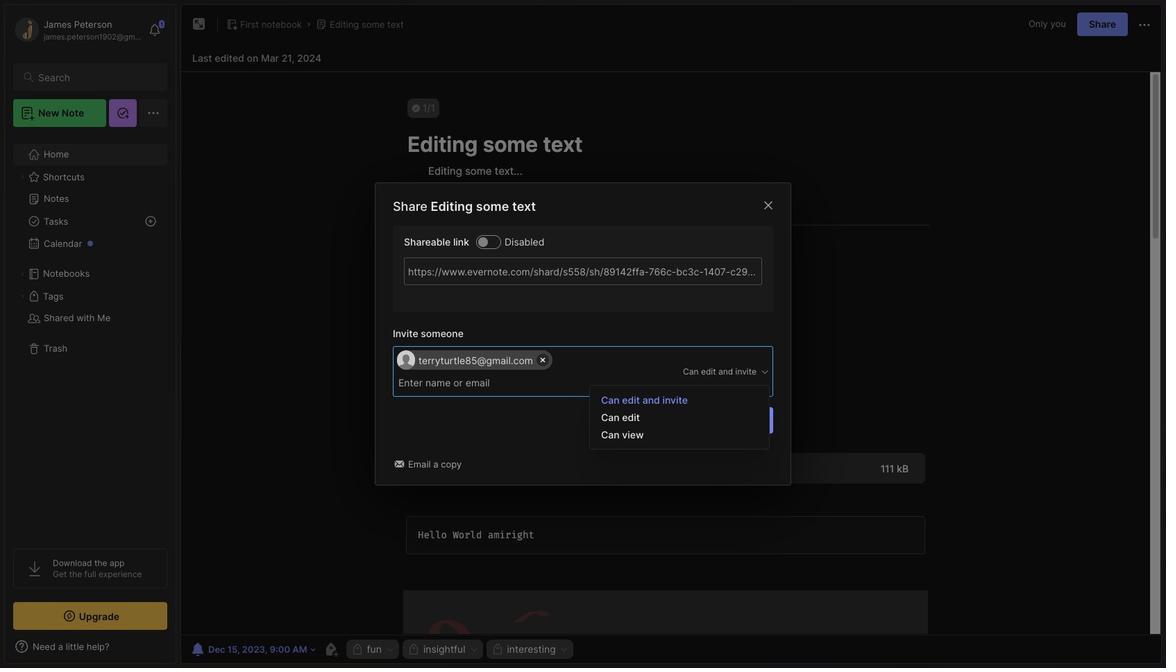 Task type: vqa. For each thing, say whether or not it's contained in the screenshot.
More actions FIELD
no



Task type: locate. For each thing, give the bounding box(es) containing it.
expand tags image
[[18, 292, 26, 301]]

Add tag field
[[397, 376, 564, 391]]

close image
[[760, 197, 777, 214]]

tree
[[5, 135, 176, 537]]

tree inside main element
[[5, 135, 176, 537]]

main element
[[0, 0, 180, 669]]

shared link switcher image
[[478, 237, 488, 247]]

Note Editor text field
[[181, 72, 1161, 635]]

Select permission field
[[657, 366, 770, 378]]

expand note image
[[191, 16, 208, 33]]

None search field
[[38, 69, 155, 85]]

expand notebooks image
[[18, 270, 26, 278]]



Task type: describe. For each thing, give the bounding box(es) containing it.
add tag image
[[322, 641, 339, 658]]

dropdown list menu
[[590, 391, 769, 443]]

none search field inside main element
[[38, 69, 155, 85]]

Shared URL text field
[[404, 257, 762, 285]]

note window element
[[180, 4, 1162, 664]]

Search text field
[[38, 71, 155, 84]]



